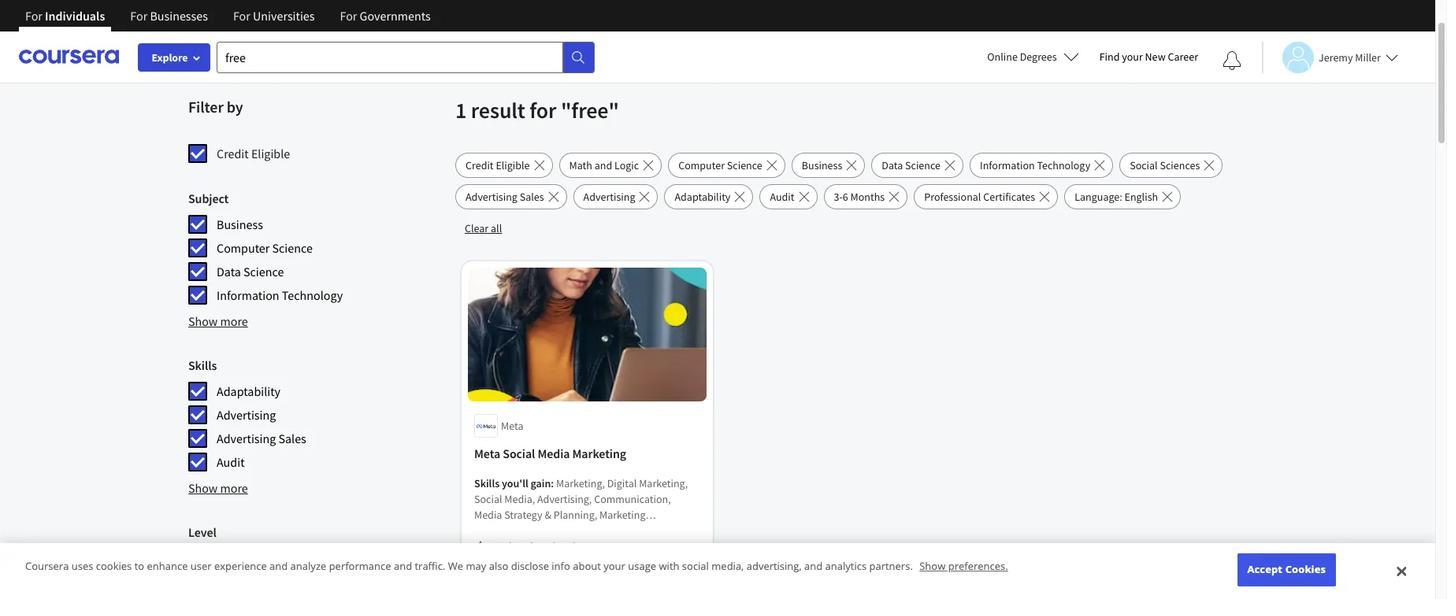 Task type: locate. For each thing, give the bounding box(es) containing it.
0 vertical spatial business
[[802, 158, 842, 173]]

data inside data science button
[[882, 158, 903, 173]]

0 horizontal spatial sales
[[278, 431, 306, 447]]

audit inside button
[[770, 190, 795, 204]]

audit button
[[760, 184, 817, 210]]

2 vertical spatial show
[[920, 560, 946, 574]]

info
[[552, 560, 570, 574]]

1 show more button from the top
[[188, 312, 248, 331]]

meta for meta social media marketing
[[474, 446, 500, 462]]

skills
[[188, 358, 217, 373], [474, 477, 500, 491]]

online degrees button
[[975, 39, 1092, 74]]

skills inside group
[[188, 358, 217, 373]]

0 horizontal spatial technology
[[282, 288, 343, 303]]

skills for skills
[[188, 358, 217, 373]]

computer science down subject
[[217, 240, 313, 256]]

enhance
[[147, 560, 188, 574]]

cookies
[[1285, 563, 1326, 577]]

new
[[1145, 50, 1166, 64]]

filter
[[188, 97, 224, 117]]

0 vertical spatial computer
[[678, 158, 725, 173]]

1 result for "free"
[[455, 96, 619, 124]]

eligible
[[251, 146, 290, 162], [496, 158, 530, 173], [523, 562, 557, 576]]

0 horizontal spatial skills
[[188, 358, 217, 373]]

0 vertical spatial show more
[[188, 314, 248, 329]]

credit
[[217, 146, 249, 162], [466, 158, 494, 173], [493, 562, 521, 576]]

social inside meta social media marketing link
[[503, 446, 535, 462]]

1 vertical spatial more
[[220, 481, 248, 496]]

coursera
[[25, 560, 69, 574]]

advertising
[[466, 190, 518, 204], [583, 190, 635, 204], [217, 407, 276, 423], [217, 431, 276, 447]]

1 horizontal spatial your
[[1122, 50, 1143, 64]]

1 vertical spatial technology
[[282, 288, 343, 303]]

and inside button
[[595, 158, 612, 173]]

data down subject
[[217, 264, 241, 280]]

show more
[[188, 314, 248, 329], [188, 481, 248, 496]]

1 horizontal spatial skills
[[474, 477, 500, 491]]

for left governments
[[340, 8, 357, 24]]

meta up skills you'll gain :
[[474, 446, 500, 462]]

0 horizontal spatial computer science
[[217, 240, 313, 256]]

3 for from the left
[[233, 8, 250, 24]]

level group
[[188, 523, 446, 569]]

0 vertical spatial technology
[[1037, 158, 1090, 173]]

1 horizontal spatial data science
[[882, 158, 941, 173]]

2 show more from the top
[[188, 481, 248, 496]]

computer down subject
[[217, 240, 270, 256]]

0 horizontal spatial meta
[[474, 446, 500, 462]]

business
[[802, 158, 842, 173], [217, 217, 263, 232]]

media,
[[712, 560, 744, 574]]

0 horizontal spatial audit
[[217, 455, 245, 470]]

0 vertical spatial more
[[220, 314, 248, 329]]

0 vertical spatial data
[[882, 158, 903, 173]]

certificates
[[983, 190, 1035, 204]]

0 vertical spatial data science
[[882, 158, 941, 173]]

0 vertical spatial show
[[188, 314, 218, 329]]

1 vertical spatial show more
[[188, 481, 248, 496]]

your right find
[[1122, 50, 1143, 64]]

:
[[551, 477, 554, 491]]

degrees
[[1020, 50, 1057, 64]]

meta social media marketing
[[474, 446, 626, 462]]

1
[[455, 96, 467, 124]]

result
[[471, 96, 525, 124]]

for individuals
[[25, 8, 105, 24]]

jeremy miller button
[[1262, 41, 1398, 73]]

individuals
[[45, 8, 105, 24]]

1 vertical spatial show more button
[[188, 479, 248, 498]]

2 more from the top
[[220, 481, 248, 496]]

user
[[191, 560, 212, 574]]

meta up meta social media marketing
[[501, 419, 523, 434]]

2 for from the left
[[130, 8, 148, 24]]

0 vertical spatial computer science
[[678, 158, 762, 173]]

your
[[1122, 50, 1143, 64], [604, 560, 625, 574]]

accept
[[1247, 563, 1283, 577]]

business down subject
[[217, 217, 263, 232]]

computer science up 'adaptability' button
[[678, 158, 762, 173]]

1 horizontal spatial adaptability
[[675, 190, 731, 204]]

0 vertical spatial sales
[[520, 190, 544, 204]]

credit eligible up the advertising sales button on the top of page
[[466, 158, 530, 173]]

your right about
[[604, 560, 625, 574]]

math and logic
[[569, 158, 639, 173]]

1 vertical spatial information technology
[[217, 288, 343, 303]]

1 horizontal spatial data
[[882, 158, 903, 173]]

0 vertical spatial skills
[[188, 358, 217, 373]]

disclose
[[511, 560, 549, 574]]

0 vertical spatial social
[[1130, 158, 1158, 173]]

social
[[682, 560, 709, 574]]

1 show more from the top
[[188, 314, 248, 329]]

1 vertical spatial audit
[[217, 455, 245, 470]]

social up skills you'll gain :
[[503, 446, 535, 462]]

more for audit
[[220, 481, 248, 496]]

1 vertical spatial computer
[[217, 240, 270, 256]]

4 for from the left
[[340, 8, 357, 24]]

for left businesses
[[130, 8, 148, 24]]

science inside "button"
[[727, 158, 762, 173]]

data science
[[882, 158, 941, 173], [217, 264, 284, 280]]

1 for from the left
[[25, 8, 42, 24]]

0 horizontal spatial advertising sales
[[217, 431, 306, 447]]

credit eligible down (17.3k
[[493, 562, 557, 576]]

jeremy miller
[[1319, 50, 1381, 64]]

and right math
[[595, 158, 612, 173]]

1 horizontal spatial information technology
[[980, 158, 1090, 173]]

business inside button
[[802, 158, 842, 173]]

1 vertical spatial social
[[503, 446, 535, 462]]

1 horizontal spatial audit
[[770, 190, 795, 204]]

1 vertical spatial meta
[[474, 446, 500, 462]]

for left free
[[233, 8, 250, 24]]

audit inside skills group
[[217, 455, 245, 470]]

0 horizontal spatial business
[[217, 217, 263, 232]]

0 horizontal spatial information
[[217, 288, 279, 303]]

audit
[[770, 190, 795, 204], [217, 455, 245, 470]]

0 horizontal spatial information technology
[[217, 288, 343, 303]]

1 horizontal spatial computer
[[678, 158, 725, 173]]

science
[[727, 158, 762, 173], [905, 158, 941, 173], [272, 240, 313, 256], [243, 264, 284, 280]]

credit down 4.8
[[493, 562, 521, 576]]

more
[[220, 314, 248, 329], [220, 481, 248, 496]]

business inside subject group
[[217, 217, 263, 232]]

information technology
[[980, 158, 1090, 173], [217, 288, 343, 303]]

data up months
[[882, 158, 903, 173]]

advertising sales inside skills group
[[217, 431, 306, 447]]

1 vertical spatial sales
[[278, 431, 306, 447]]

analyze
[[290, 560, 326, 574]]

skills group
[[188, 356, 446, 473]]

sales
[[520, 190, 544, 204], [278, 431, 306, 447]]

1 vertical spatial adaptability
[[217, 384, 281, 399]]

accept cookies
[[1247, 563, 1326, 577]]

for governments
[[340, 8, 431, 24]]

social sciences button
[[1120, 153, 1223, 178]]

computer inside "button"
[[678, 158, 725, 173]]

information
[[980, 158, 1035, 173], [217, 288, 279, 303]]

also
[[489, 560, 508, 574]]

credit eligible inside button
[[466, 158, 530, 173]]

credit up the advertising sales button on the top of page
[[466, 158, 494, 173]]

science inside button
[[905, 158, 941, 173]]

1 vertical spatial show
[[188, 481, 218, 496]]

for for individuals
[[25, 8, 42, 24]]

1 vertical spatial computer science
[[217, 240, 313, 256]]

1 vertical spatial data
[[217, 264, 241, 280]]

business button
[[792, 153, 865, 178]]

meta for meta
[[501, 419, 523, 434]]

months
[[851, 190, 885, 204]]

beginner
[[217, 551, 264, 566]]

show more for information technology
[[188, 314, 248, 329]]

0 vertical spatial show more button
[[188, 312, 248, 331]]

and
[[595, 158, 612, 173], [269, 560, 288, 574], [394, 560, 412, 574], [804, 560, 823, 574]]

0 vertical spatial advertising sales
[[466, 190, 544, 204]]

data science inside subject group
[[217, 264, 284, 280]]

1 horizontal spatial computer science
[[678, 158, 762, 173]]

professional certificates button
[[914, 184, 1058, 210]]

0 vertical spatial meta
[[501, 419, 523, 434]]

information inside button
[[980, 158, 1035, 173]]

data science inside button
[[882, 158, 941, 173]]

0 horizontal spatial computer
[[217, 240, 270, 256]]

0 horizontal spatial data science
[[217, 264, 284, 280]]

clear
[[465, 221, 489, 236]]

2 show more button from the top
[[188, 479, 248, 498]]

1 horizontal spatial business
[[802, 158, 842, 173]]

computer up 'adaptability' button
[[678, 158, 725, 173]]

for businesses
[[130, 8, 208, 24]]

to
[[134, 560, 144, 574]]

1 more from the top
[[220, 314, 248, 329]]

0 horizontal spatial social
[[503, 446, 535, 462]]

show more for audit
[[188, 481, 248, 496]]

filter by
[[188, 97, 243, 117]]

1 vertical spatial data science
[[217, 264, 284, 280]]

0 vertical spatial adaptability
[[675, 190, 731, 204]]

english
[[1125, 190, 1158, 204]]

show more button
[[188, 312, 248, 331], [188, 479, 248, 498]]

banner navigation
[[13, 0, 443, 43]]

subject group
[[188, 189, 446, 306]]

advertising,
[[747, 560, 802, 574]]

show for information technology
[[188, 314, 218, 329]]

subject
[[188, 191, 229, 206]]

1 vertical spatial business
[[217, 217, 263, 232]]

"free"
[[561, 96, 619, 124]]

0 horizontal spatial adaptability
[[217, 384, 281, 399]]

coursera uses cookies to enhance user experience and analyze performance and traffic. we may also disclose info about your usage with social media, advertising, and analytics partners. show preferences.
[[25, 560, 1008, 574]]

advertising sales
[[466, 190, 544, 204], [217, 431, 306, 447]]

governments
[[360, 8, 431, 24]]

language: english
[[1075, 190, 1158, 204]]

0 vertical spatial audit
[[770, 190, 795, 204]]

1 vertical spatial advertising sales
[[217, 431, 306, 447]]

0 horizontal spatial data
[[217, 264, 241, 280]]

1 vertical spatial information
[[217, 288, 279, 303]]

1 vertical spatial skills
[[474, 477, 500, 491]]

0 vertical spatial information technology
[[980, 158, 1090, 173]]

1 horizontal spatial social
[[1130, 158, 1158, 173]]

show for audit
[[188, 481, 218, 496]]

business up 3-
[[802, 158, 842, 173]]

1 horizontal spatial advertising sales
[[466, 190, 544, 204]]

1 horizontal spatial technology
[[1037, 158, 1090, 173]]

1 horizontal spatial meta
[[501, 419, 523, 434]]

for left the individuals
[[25, 8, 42, 24]]

1 horizontal spatial information
[[980, 158, 1035, 173]]

show
[[188, 314, 218, 329], [188, 481, 218, 496], [920, 560, 946, 574]]

1 vertical spatial your
[[604, 560, 625, 574]]

None search field
[[217, 41, 595, 73]]

1 horizontal spatial sales
[[520, 190, 544, 204]]

0 vertical spatial information
[[980, 158, 1035, 173]]

computer
[[678, 158, 725, 173], [217, 240, 270, 256]]

0 vertical spatial your
[[1122, 50, 1143, 64]]

experience
[[214, 560, 267, 574]]

performance
[[329, 560, 391, 574]]

social up english
[[1130, 158, 1158, 173]]

social inside social sciences button
[[1130, 158, 1158, 173]]



Task type: describe. For each thing, give the bounding box(es) containing it.
language: english button
[[1065, 184, 1181, 210]]

jeremy
[[1319, 50, 1353, 64]]

data inside subject group
[[217, 264, 241, 280]]

all
[[491, 221, 502, 236]]

usage
[[628, 560, 656, 574]]

for universities
[[233, 8, 315, 24]]

math and logic button
[[559, 153, 662, 178]]

3-
[[834, 190, 843, 204]]

(17.3k
[[508, 540, 536, 554]]

analytics
[[825, 560, 867, 574]]

reviews)
[[538, 540, 577, 554]]

3-6 months
[[834, 190, 885, 204]]

and left the 'analytics'
[[804, 560, 823, 574]]

accept cookies button
[[1238, 554, 1336, 587]]

marketing
[[572, 446, 626, 462]]

skills you'll gain :
[[474, 477, 556, 491]]

social sciences
[[1130, 158, 1200, 173]]

universities
[[253, 8, 315, 24]]

data science button
[[872, 153, 964, 178]]

0 horizontal spatial your
[[604, 560, 625, 574]]

math
[[569, 158, 592, 173]]

technology inside subject group
[[282, 288, 343, 303]]

and left analyze on the left of the page
[[269, 560, 288, 574]]

for for governments
[[340, 8, 357, 24]]

about
[[573, 560, 601, 574]]

find your new career
[[1100, 50, 1198, 64]]

online
[[987, 50, 1018, 64]]

clear all button
[[455, 216, 511, 241]]

sciences
[[1160, 158, 1200, 173]]

coursera image
[[19, 44, 119, 70]]

show more button for information technology
[[188, 312, 248, 331]]

show preferences. link
[[920, 560, 1008, 574]]

businesses
[[150, 8, 208, 24]]

show notifications image
[[1223, 51, 1242, 70]]

sales inside skills group
[[278, 431, 306, 447]]

sales inside button
[[520, 190, 544, 204]]

may
[[466, 560, 486, 574]]

computer science button
[[668, 153, 785, 178]]

meta social media marketing link
[[474, 445, 700, 464]]

free
[[255, 9, 278, 25]]

we
[[448, 560, 463, 574]]

you'll
[[502, 477, 528, 491]]

credit inside button
[[466, 158, 494, 173]]

information inside subject group
[[217, 288, 279, 303]]

by
[[227, 97, 243, 117]]

logic
[[615, 158, 639, 173]]

What do you want to learn? text field
[[217, 41, 563, 73]]

adaptability inside skills group
[[217, 384, 281, 399]]

help center image
[[1394, 559, 1413, 577]]

browse
[[178, 9, 217, 25]]

credit down by
[[217, 146, 249, 162]]

adaptability button
[[665, 184, 753, 210]]

find
[[1100, 50, 1120, 64]]

4.8
[[490, 540, 505, 554]]

6
[[843, 190, 848, 204]]

credit eligible down by
[[217, 146, 290, 162]]

partners.
[[869, 560, 913, 574]]

and left traffic.
[[394, 560, 412, 574]]

level
[[188, 525, 216, 540]]

advertising sales button
[[455, 184, 567, 210]]

professional
[[924, 190, 981, 204]]

skills for skills you'll gain :
[[474, 477, 500, 491]]

more for information technology
[[220, 314, 248, 329]]

technology inside button
[[1037, 158, 1090, 173]]

adaptability inside button
[[675, 190, 731, 204]]

information technology inside button
[[980, 158, 1090, 173]]

traffic.
[[415, 560, 445, 574]]

with
[[659, 560, 679, 574]]

for
[[530, 96, 557, 124]]

advertising sales inside button
[[466, 190, 544, 204]]

preferences.
[[948, 560, 1008, 574]]

computer science inside subject group
[[217, 240, 313, 256]]

find your new career link
[[1092, 47, 1206, 67]]

professional certificates
[[924, 190, 1035, 204]]

4.8 (17.3k reviews)
[[490, 540, 577, 554]]

online degrees
[[987, 50, 1057, 64]]

explore button
[[138, 43, 210, 72]]

computer science inside "button"
[[678, 158, 762, 173]]

clear all
[[465, 221, 502, 236]]

information technology button
[[970, 153, 1113, 178]]

uses
[[71, 560, 93, 574]]

advertising button
[[573, 184, 658, 210]]

explore
[[152, 50, 188, 65]]

3-6 months button
[[824, 184, 908, 210]]

credit eligible button
[[455, 153, 553, 178]]

information technology inside subject group
[[217, 288, 343, 303]]

miller
[[1355, 50, 1381, 64]]

for for businesses
[[130, 8, 148, 24]]

language:
[[1075, 190, 1122, 204]]

browse link
[[178, 8, 217, 27]]

media
[[538, 446, 570, 462]]

for for universities
[[233, 8, 250, 24]]

eligible inside button
[[496, 158, 530, 173]]

computer inside subject group
[[217, 240, 270, 256]]

show more button for audit
[[188, 479, 248, 498]]



Task type: vqa. For each thing, say whether or not it's contained in the screenshot.
Universities
yes



